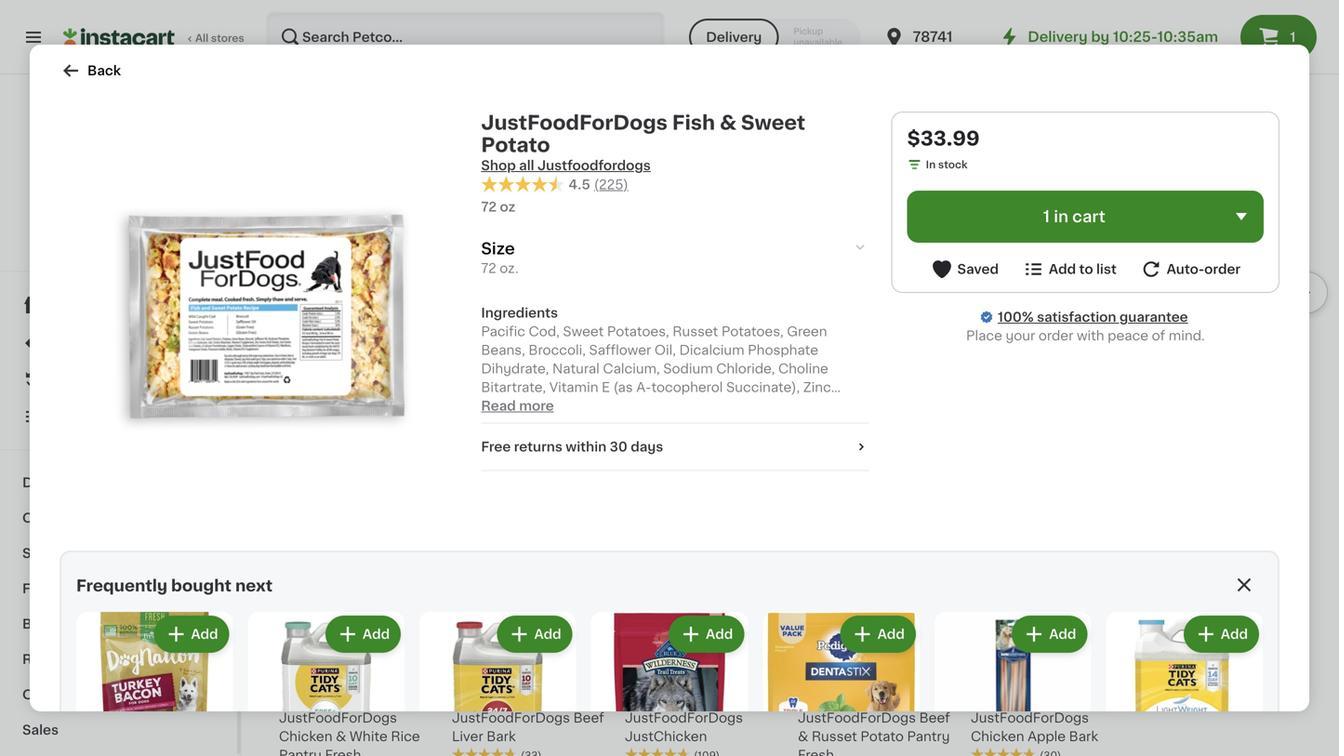 Task type: vqa. For each thing, say whether or not it's contained in the screenshot.
3rd (EST.) from the right
no



Task type: describe. For each thing, give the bounding box(es) containing it.
birds link
[[11, 606, 226, 642]]

your
[[1006, 329, 1036, 342]]

ct
[[878, 176, 892, 189]]

$ 7 95
[[802, 687, 836, 706]]

justfoodfordogs for justfoodfordogs beef & russet potato pantry fresh
[[798, 711, 916, 725]]

bought
[[171, 578, 232, 594]]

service type group
[[689, 19, 861, 56]]

sales link
[[11, 713, 226, 748]]

justfoodfordogs beef & russet potato pantry fresh
[[798, 711, 950, 756]]

justfoodfordogs for justfoodfordogs fish & sweet potato shop all justfoodfordogs
[[481, 113, 668, 133]]

product group containing 10
[[452, 160, 610, 442]]

1 vertical spatial order
[[1039, 329, 1074, 342]]

beef for 36
[[401, 353, 431, 366]]

$ for $ 33 justfoodfordogs fish & sweet potato
[[802, 329, 809, 339]]

beef for 11
[[574, 711, 604, 725]]

& for justfoodfordogs fish & sweet potato shop all justfoodfordogs
[[720, 113, 737, 133]]

product group containing 11
[[452, 519, 610, 756]]

78741 button
[[883, 11, 995, 63]]

options
[[350, 407, 390, 417]]

0 horizontal spatial to
[[133, 244, 144, 254]]

justfoodfordogs chicken & white rice pantry fresh
[[279, 711, 420, 756]]

justfoodfordogs justchicken
[[625, 711, 743, 743]]

turkey
[[625, 372, 669, 385]]

10:35am
[[1158, 30, 1219, 44]]

free
[[481, 441, 511, 454]]

cart
[[1073, 209, 1106, 225]]

& for justfoodfordogs turkey & whole wheat macaroni
[[672, 372, 683, 385]]

more
[[112, 688, 147, 701]]

item carousel region
[[279, 153, 1328, 451]]

95 for 11
[[482, 688, 496, 698]]

36
[[290, 328, 316, 348]]

fish inside fish link
[[22, 582, 50, 595]]

justfoodfordogs fish & sweet potato shop all justfoodfordogs
[[481, 113, 806, 172]]

99 for 36
[[318, 329, 332, 339]]

petco logo image
[[78, 97, 160, 179]]

total
[[323, 407, 348, 417]]

product group containing 12
[[971, 519, 1129, 756]]

auto-
[[1167, 263, 1205, 276]]

delivery by 10:25-10:35am
[[1028, 30, 1219, 44]]

justfoodfordogs inside $ 33 justfoodfordogs fish & sweet potato
[[798, 353, 916, 366]]

add to list button
[[1022, 258, 1117, 281]]

returns
[[514, 441, 563, 454]]

delivery for delivery
[[706, 31, 762, 44]]

1 in cart field
[[908, 191, 1264, 243]]

frequently bought next
[[76, 578, 273, 594]]

justfoodfordogs for justfoodfordogs chicken apple bark
[[971, 711, 1089, 725]]

pantry for beef
[[907, 730, 950, 743]]

russet for 36
[[293, 372, 338, 385]]

place
[[966, 329, 1003, 342]]

fish inside $ 33 justfoodfordogs fish & sweet potato
[[920, 353, 946, 366]]

pantry for chicken
[[279, 749, 322, 756]]

72 for 72 oz
[[481, 201, 497, 214]]

potato for justfoodfordogs beef & russet potato
[[342, 372, 385, 385]]

rice for 7
[[391, 730, 420, 743]]

33
[[809, 328, 835, 348]]

prices
[[138, 207, 170, 217]]

mind.
[[1169, 329, 1205, 342]]

back
[[87, 64, 121, 77]]

in
[[926, 160, 936, 170]]

100% inside button
[[48, 226, 76, 236]]

white for 29
[[523, 372, 561, 385]]

justfoodfordogs beef liver bark
[[452, 711, 604, 743]]

white for 7
[[350, 730, 388, 743]]

7 for justfoodfordogs chicken & white rice pantry fresh
[[290, 687, 301, 706]]

17
[[636, 687, 656, 706]]

78741
[[913, 30, 953, 44]]

product group containing 33
[[798, 160, 956, 419]]

chicken for $
[[279, 730, 333, 743]]

29
[[487, 329, 501, 339]]

whole
[[686, 372, 727, 385]]

49
[[982, 328, 1009, 348]]

(383)
[[521, 392, 549, 402]]

shop
[[481, 159, 516, 172]]

justfoodfordogs
[[538, 159, 651, 172]]

potato for justfoodfordogs fish & sweet potato shop all justfoodfordogs
[[481, 135, 550, 155]]

100% satisfaction guarantee inside button
[[48, 226, 197, 236]]

potato for justfoodfordogs beef & russet potato pantry fresh
[[861, 730, 904, 743]]

99 for 31
[[659, 329, 673, 339]]

(480)
[[348, 392, 376, 402]]

save
[[146, 244, 171, 254]]

72 inside size 72 oz.
[[481, 262, 496, 275]]

& inside $ 33 justfoodfordogs fish & sweet potato
[[798, 372, 809, 385]]

buy it again link
[[11, 361, 226, 398]]

79
[[1170, 329, 1183, 339]]

$ for $ 9 79
[[1148, 329, 1155, 339]]

72 oz
[[481, 201, 516, 214]]

11
[[463, 687, 480, 706]]

potato inside $ 33 justfoodfordogs fish & sweet potato
[[856, 372, 899, 385]]

ingredients
[[481, 307, 558, 320]]

justchicken
[[625, 730, 707, 743]]

with
[[1077, 329, 1105, 342]]

1 ct
[[870, 176, 892, 189]]

read more
[[481, 400, 554, 413]]

sweet inside justfoodfordogs fish & sweet potato shop all justfoodfordogs
[[741, 113, 806, 133]]

small pets
[[22, 547, 93, 560]]

bark for 95
[[1069, 730, 1099, 743]]

all stores link
[[63, 11, 246, 63]]

1 for 1 in cart
[[1044, 209, 1050, 225]]

other pets & more link
[[11, 677, 226, 713]]

18
[[452, 407, 464, 417]]

wheat
[[731, 372, 773, 385]]

oz. inside size 72 oz.
[[500, 262, 519, 275]]

many in stock
[[298, 426, 371, 436]]

$ for $ 31 99
[[629, 329, 636, 339]]

chicken for 10
[[452, 372, 506, 385]]

by
[[1091, 30, 1110, 44]]

2
[[314, 407, 321, 417]]

31
[[636, 328, 657, 348]]

in stock
[[926, 160, 968, 170]]

1 in cart
[[1044, 209, 1106, 225]]

frequently
[[76, 578, 168, 594]]

peace
[[1108, 329, 1149, 342]]

justfoodfordogs for justfoodfordogs chicken & white rice pantry fresh
[[279, 711, 397, 725]]

product group containing 49
[[971, 160, 1129, 419]]

buy
[[52, 373, 78, 386]]

4.5 (225)
[[569, 178, 629, 191]]

macaroni
[[625, 390, 686, 403]]

0 vertical spatial stock
[[939, 160, 968, 170]]

saved button
[[931, 258, 999, 281]]

increment quantity of justfoodfordogs fish & sweet potato image
[[923, 172, 945, 194]]

auto-order
[[1167, 263, 1241, 276]]

delivery for delivery by 10:25-10:35am
[[1028, 30, 1088, 44]]

1 vertical spatial satisfaction
[[1037, 311, 1117, 324]]

justfoodfordogs for justfoodfordogs justchicken
[[625, 711, 743, 725]]

cats
[[22, 512, 54, 525]]

many
[[298, 426, 327, 436]]

95 for 7
[[822, 688, 836, 698]]

justfoodfordogs for justfoodfordogs turkey & whole wheat macaroni
[[625, 353, 743, 366]]

& for justfoodfordogs beef & russet potato
[[279, 372, 290, 385]]

9
[[1155, 328, 1168, 348]]

45
[[303, 688, 317, 698]]

12
[[982, 687, 1003, 706]]



Task type: locate. For each thing, give the bounding box(es) containing it.
other
[[22, 688, 61, 701]]

& for justfoodfordogs chicken & white rice
[[509, 372, 519, 385]]

0 horizontal spatial 1
[[870, 176, 875, 189]]

1 vertical spatial 72
[[481, 262, 496, 275]]

add
[[568, 176, 595, 189], [1087, 176, 1114, 189], [1260, 176, 1287, 189], [55, 244, 77, 254], [1049, 263, 1076, 276], [191, 628, 218, 641], [363, 628, 390, 641], [534, 628, 562, 641], [706, 628, 733, 641], [878, 628, 905, 641], [1049, 628, 1077, 641], [1221, 628, 1248, 641]]

100% satisfaction guarantee down store at the top left of the page
[[48, 226, 197, 236]]

$ for $ 7 95
[[802, 688, 809, 698]]

justfoodfordogs up "apple"
[[971, 711, 1089, 725]]

0 horizontal spatial sweet
[[741, 113, 806, 133]]

0 horizontal spatial pantry
[[279, 749, 322, 756]]

$ 36 99
[[283, 328, 332, 348]]

stock inside item carousel region
[[342, 426, 371, 436]]

add vital care to save link
[[55, 242, 182, 257]]

1 vertical spatial rice
[[391, 730, 420, 743]]

bark right liver
[[487, 730, 516, 743]]

rice inside justfoodfordogs chicken & white rice pantry fresh
[[391, 730, 420, 743]]

$ inside $ 9 79
[[1148, 329, 1155, 339]]

small pets link
[[11, 536, 226, 571]]

0 horizontal spatial delivery
[[706, 31, 762, 44]]

beef inside justfoodfordogs beef & russet potato
[[401, 353, 431, 366]]

(225) button
[[594, 175, 629, 194]]

$ 49 95
[[975, 328, 1025, 348]]

order left with
[[1039, 329, 1074, 342]]

in down 72 oz., 2 total options
[[330, 426, 339, 436]]

95 right 12
[[1005, 688, 1019, 698]]

95 inside "$ 11 95"
[[482, 688, 496, 698]]

72 down size
[[481, 262, 496, 275]]

1 inside field
[[1044, 209, 1050, 225]]

chicken
[[452, 372, 506, 385], [279, 730, 333, 743], [971, 730, 1025, 743]]

&
[[720, 113, 737, 133], [279, 372, 290, 385], [509, 372, 519, 385], [672, 372, 683, 385], [798, 372, 809, 385], [98, 688, 109, 701], [336, 730, 346, 743], [798, 730, 809, 743]]

beef for 7
[[920, 711, 950, 725]]

0 vertical spatial in
[[1054, 209, 1069, 225]]

in for 1
[[1054, 209, 1069, 225]]

pantry
[[907, 730, 950, 743], [279, 749, 322, 756]]

100% down everyday
[[48, 226, 76, 236]]

0 horizontal spatial 100%
[[48, 226, 76, 236]]

0 horizontal spatial order
[[1039, 329, 1074, 342]]

1 horizontal spatial beef
[[574, 711, 604, 725]]

russet down $ 7 95 in the bottom right of the page
[[812, 730, 857, 743]]

white
[[523, 372, 561, 385], [350, 730, 388, 743]]

beef inside justfoodfordogs beef & russet potato pantry fresh
[[920, 711, 950, 725]]

satisfaction inside button
[[78, 226, 141, 236]]

7 up justfoodfordogs beef & russet potato pantry fresh
[[809, 687, 820, 706]]

2 vertical spatial 72
[[279, 407, 291, 417]]

1 horizontal spatial satisfaction
[[1037, 311, 1117, 324]]

justfoodfordogs beef & russet potato
[[279, 353, 431, 385]]

fresh for russet
[[798, 749, 834, 756]]

95 for 49
[[1011, 329, 1025, 339]]

chicken for 12
[[971, 730, 1025, 743]]

everyday store prices link
[[56, 205, 182, 220]]

2 99 from the left
[[659, 329, 673, 339]]

saved
[[958, 263, 999, 276]]

0 horizontal spatial 99
[[318, 329, 332, 339]]

1 vertical spatial guarantee
[[1120, 311, 1188, 324]]

$ inside $ 36 99
[[283, 329, 290, 339]]

0 vertical spatial satisfaction
[[78, 226, 141, 236]]

99 inside $ 36 99
[[318, 329, 332, 339]]

beef inside justfoodfordogs beef liver bark
[[574, 711, 604, 725]]

0 horizontal spatial stock
[[342, 426, 371, 436]]

justfoodfordogs down "$ 11 95"
[[452, 711, 570, 725]]

0 vertical spatial fish
[[672, 113, 715, 133]]

1 vertical spatial 100%
[[998, 311, 1034, 324]]

0 horizontal spatial satisfaction
[[78, 226, 141, 236]]

satisfaction up the add vital care to save
[[78, 226, 141, 236]]

fresh
[[325, 749, 361, 756], [798, 749, 834, 756]]

white inside justfoodfordogs chicken & white rice
[[523, 372, 561, 385]]

in left cart
[[1054, 209, 1069, 225]]

cats link
[[11, 500, 226, 536]]

1 vertical spatial white
[[350, 730, 388, 743]]

delivery by 10:25-10:35am link
[[998, 26, 1219, 48]]

1 horizontal spatial white
[[523, 372, 561, 385]]

stores
[[211, 33, 244, 43]]

0 vertical spatial to
[[133, 244, 144, 254]]

guarantee up "save"
[[143, 226, 197, 236]]

1 horizontal spatial 99
[[659, 329, 673, 339]]

guarantee inside button
[[143, 226, 197, 236]]

justfoodfordogs down $ 7 95 in the bottom right of the page
[[798, 711, 916, 725]]

justfoodfordogs inside justfoodfordogs beef liver bark
[[452, 711, 570, 725]]

1 99 from the left
[[318, 329, 332, 339]]

reptiles link
[[11, 642, 226, 677]]

justfoodfordogs inside justfoodfordogs fish & sweet potato shop all justfoodfordogs
[[481, 113, 668, 133]]

4.5
[[569, 178, 590, 191]]

0 vertical spatial sweet
[[741, 113, 806, 133]]

frequently bought next section
[[60, 551, 1280, 756]]

2 vertical spatial 1
[[1044, 209, 1050, 225]]

10 29
[[463, 328, 501, 348]]

95 right 49
[[1011, 329, 1025, 339]]

to left list
[[1080, 263, 1094, 276]]

0 horizontal spatial 7
[[290, 687, 301, 706]]

justfoodfordogs inside justfoodfordogs beef & russet potato pantry fresh
[[798, 711, 916, 725]]

$ inside the $ 7 45
[[283, 688, 290, 698]]

chicken up the "read"
[[452, 372, 506, 385]]

delivery inside button
[[706, 31, 762, 44]]

back button
[[60, 60, 121, 82]]

$ for $ 49 95
[[975, 329, 982, 339]]

★★★★★
[[481, 176, 565, 193], [481, 176, 565, 193], [279, 389, 344, 402], [279, 389, 344, 402], [452, 389, 517, 402], [452, 389, 517, 402], [798, 389, 863, 402], [798, 389, 863, 402]]

order
[[1205, 263, 1241, 276], [1039, 329, 1074, 342]]

72 inside item carousel region
[[279, 407, 291, 417]]

0 vertical spatial rice
[[564, 372, 593, 385]]

pets
[[62, 547, 93, 560], [64, 688, 95, 701]]

& for other pets & more
[[98, 688, 109, 701]]

1 fresh from the left
[[325, 749, 361, 756]]

$ for $ 36 99
[[283, 329, 290, 339]]

sales
[[22, 724, 59, 737]]

product group
[[452, 160, 610, 442], [798, 160, 956, 419], [971, 160, 1129, 419], [1144, 160, 1302, 438], [279, 519, 437, 756], [452, 519, 610, 756], [625, 519, 783, 756], [798, 519, 956, 756], [971, 519, 1129, 756], [76, 612, 233, 756], [248, 612, 405, 756], [420, 612, 576, 756], [591, 612, 748, 756], [763, 612, 920, 756], [935, 612, 1092, 756], [1106, 612, 1263, 756]]

all
[[519, 159, 534, 172]]

buy it again
[[52, 373, 131, 386]]

product group containing 17
[[625, 519, 783, 756]]

1 7 from the left
[[290, 687, 301, 706]]

2 horizontal spatial 1
[[1291, 31, 1296, 44]]

1 horizontal spatial rice
[[564, 372, 593, 385]]

1 for 1
[[1291, 31, 1296, 44]]

in inside item carousel region
[[330, 426, 339, 436]]

sweet down service type "group"
[[741, 113, 806, 133]]

0 horizontal spatial 100% satisfaction guarantee
[[48, 226, 197, 236]]

bark inside justfoodfordogs chicken apple bark
[[1069, 730, 1099, 743]]

1 vertical spatial 1
[[870, 176, 875, 189]]

99 right 31
[[659, 329, 673, 339]]

order inside button
[[1205, 263, 1241, 276]]

justfoodfordogs chicken apple bark
[[971, 711, 1099, 743]]

95 up justfoodfordogs beef & russet potato pantry fresh
[[822, 688, 836, 698]]

oz. right 18 on the left
[[466, 407, 481, 417]]

$ inside $ 7 95
[[802, 688, 809, 698]]

other pets & more
[[22, 688, 147, 701]]

$ inside $ 17 95
[[629, 688, 636, 698]]

1 vertical spatial 100% satisfaction guarantee
[[998, 311, 1188, 324]]

bark
[[487, 730, 516, 743], [1069, 730, 1099, 743]]

chicken down the $ 7 45
[[279, 730, 333, 743]]

russet for 7
[[812, 730, 857, 743]]

pantry inside justfoodfordogs beef & russet potato pantry fresh
[[907, 730, 950, 743]]

chicken inside justfoodfordogs chicken apple bark
[[971, 730, 1025, 743]]

0 vertical spatial order
[[1205, 263, 1241, 276]]

size
[[481, 241, 515, 257]]

$ inside "$ 11 95"
[[456, 688, 463, 698]]

care
[[105, 244, 130, 254]]

justfoodfordogs inside justfoodfordogs chicken & white rice
[[452, 353, 570, 366]]

sweet down 33
[[812, 372, 853, 385]]

fresh inside justfoodfordogs beef & russet potato pantry fresh
[[798, 749, 834, 756]]

1 horizontal spatial fish
[[672, 113, 715, 133]]

oz.
[[500, 262, 519, 275], [466, 407, 481, 417]]

to inside button
[[1080, 263, 1094, 276]]

1 horizontal spatial order
[[1205, 263, 1241, 276]]

ingredients button
[[481, 304, 869, 322]]

justfoodfordogs inside the justfoodfordogs turkey & whole wheat macaroni
[[625, 353, 743, 366]]

russet up 2
[[293, 372, 338, 385]]

& inside the justfoodfordogs turkey & whole wheat macaroni
[[672, 372, 683, 385]]

1 horizontal spatial 7
[[809, 687, 820, 706]]

0 horizontal spatial in
[[330, 426, 339, 436]]

white inside justfoodfordogs chicken & white rice pantry fresh
[[350, 730, 388, 743]]

72 left oz.,
[[279, 407, 291, 417]]

potato inside justfoodfordogs fish & sweet potato shop all justfoodfordogs
[[481, 135, 550, 155]]

pets right other
[[64, 688, 95, 701]]

& inside justfoodfordogs beef & russet potato
[[279, 372, 290, 385]]

justfoodfordogs down 45
[[279, 711, 397, 725]]

bark right "apple"
[[1069, 730, 1099, 743]]

95 right 11
[[482, 688, 496, 698]]

bark for 11
[[487, 730, 516, 743]]

stock down the options
[[342, 426, 371, 436]]

stock right "in"
[[939, 160, 968, 170]]

& for justfoodfordogs chicken & white rice pantry fresh
[[336, 730, 346, 743]]

0 horizontal spatial fish
[[22, 582, 50, 595]]

1 horizontal spatial to
[[1080, 263, 1094, 276]]

read more button
[[481, 397, 554, 416]]

sweet inside $ 33 justfoodfordogs fish & sweet potato
[[812, 372, 853, 385]]

bark inside justfoodfordogs beef liver bark
[[487, 730, 516, 743]]

2 horizontal spatial chicken
[[971, 730, 1025, 743]]

everyday
[[56, 207, 105, 217]]

sweet
[[741, 113, 806, 133], [812, 372, 853, 385]]

95
[[1011, 329, 1025, 339], [482, 688, 496, 698], [658, 688, 672, 698], [822, 688, 836, 698], [1005, 688, 1019, 698]]

10
[[463, 328, 485, 348]]

add inside button
[[1049, 263, 1076, 276]]

$ inside $ 33 justfoodfordogs fish & sweet potato
[[802, 329, 809, 339]]

0 horizontal spatial chicken
[[279, 730, 333, 743]]

1 horizontal spatial in
[[1054, 209, 1069, 225]]

read
[[481, 400, 516, 413]]

95 inside $ 17 95
[[658, 688, 672, 698]]

0 vertical spatial pets
[[62, 547, 93, 560]]

justfoodfordogs down 33
[[798, 353, 916, 366]]

0 horizontal spatial oz.
[[466, 407, 481, 417]]

1 vertical spatial to
[[1080, 263, 1094, 276]]

95 inside $ 49 95
[[1011, 329, 1025, 339]]

dogs
[[22, 476, 58, 489]]

1 horizontal spatial fresh
[[798, 749, 834, 756]]

None search field
[[266, 11, 665, 63]]

apple
[[1028, 730, 1066, 743]]

1 horizontal spatial guarantee
[[1120, 311, 1188, 324]]

95 for 17
[[658, 688, 672, 698]]

next
[[235, 578, 273, 594]]

& for justfoodfordogs beef & russet potato pantry fresh
[[798, 730, 809, 743]]

0 vertical spatial 100% satisfaction guarantee
[[48, 226, 197, 236]]

95 right 17
[[658, 688, 672, 698]]

1 vertical spatial in
[[330, 426, 339, 436]]

7 left 45
[[290, 687, 301, 706]]

pantry inside justfoodfordogs chicken & white rice pantry fresh
[[279, 749, 322, 756]]

again
[[94, 373, 131, 386]]

justfoodfordogs down 29
[[452, 353, 570, 366]]

oz. inside the product group
[[466, 407, 481, 417]]

7 for justfoodfordogs beef & russet potato pantry fresh
[[809, 687, 820, 706]]

& inside justfoodfordogs fish & sweet potato shop all justfoodfordogs
[[720, 113, 737, 133]]

in for many
[[330, 426, 339, 436]]

0 vertical spatial pantry
[[907, 730, 950, 743]]

justfoodfordogs fish & sweet potato image
[[74, 127, 459, 511]]

1 horizontal spatial 100% satisfaction guarantee
[[998, 311, 1188, 324]]

product group containing 9
[[1144, 160, 1302, 438]]

justfoodfordogs up "justfoodfordogs"
[[481, 113, 668, 133]]

rice for 29
[[564, 372, 593, 385]]

fish link
[[11, 571, 226, 606]]

1 horizontal spatial bark
[[1069, 730, 1099, 743]]

add vital care to save
[[55, 244, 171, 254]]

& inside justfoodfordogs chicken & white rice pantry fresh
[[336, 730, 346, 743]]

2 7 from the left
[[809, 687, 820, 706]]

1 vertical spatial fish
[[920, 353, 946, 366]]

95 inside 12 95
[[1005, 688, 1019, 698]]

1 horizontal spatial 100%
[[998, 311, 1034, 324]]

potato inside justfoodfordogs beef & russet potato pantry fresh
[[861, 730, 904, 743]]

$ inside $ 49 95
[[975, 329, 982, 339]]

0 horizontal spatial white
[[350, 730, 388, 743]]

2 fresh from the left
[[798, 749, 834, 756]]

1 horizontal spatial 1
[[1044, 209, 1050, 225]]

1 bark from the left
[[487, 730, 516, 743]]

chicken down 12 95
[[971, 730, 1025, 743]]

$ 11 95
[[456, 687, 496, 706]]

$ 7 45
[[283, 687, 317, 706]]

chicken inside justfoodfordogs chicken & white rice pantry fresh
[[279, 730, 333, 743]]

$ 17 95
[[629, 687, 672, 706]]

fish inside justfoodfordogs fish & sweet potato shop all justfoodfordogs
[[672, 113, 715, 133]]

order up mind.
[[1205, 263, 1241, 276]]

0 vertical spatial oz.
[[500, 262, 519, 275]]

justfoodfordogs up justchicken
[[625, 711, 743, 725]]

justfoodfordogs inside justfoodfordogs chicken & white rice pantry fresh
[[279, 711, 397, 725]]

guarantee up of
[[1120, 311, 1188, 324]]

pets right small
[[62, 547, 93, 560]]

1 vertical spatial pets
[[64, 688, 95, 701]]

$ for $ 11 95
[[456, 688, 463, 698]]

justfoodfordogs for justfoodfordogs beef & russet potato
[[279, 353, 397, 366]]

0 horizontal spatial russet
[[293, 372, 338, 385]]

2 horizontal spatial beef
[[920, 711, 950, 725]]

0 vertical spatial russet
[[293, 372, 338, 385]]

birds
[[22, 618, 57, 631]]

1 horizontal spatial pantry
[[907, 730, 950, 743]]

$ inside $ 31 99
[[629, 329, 636, 339]]

in
[[1054, 209, 1069, 225], [330, 426, 339, 436]]

$ for $ 7 45
[[283, 688, 290, 698]]

72
[[481, 201, 497, 214], [481, 262, 496, 275], [279, 407, 291, 417]]

0 vertical spatial 72
[[481, 201, 497, 214]]

instacart logo image
[[63, 26, 175, 48]]

0 horizontal spatial guarantee
[[143, 226, 197, 236]]

delivery button
[[689, 19, 779, 56]]

1 vertical spatial russet
[[812, 730, 857, 743]]

72 left oz
[[481, 201, 497, 214]]

1 vertical spatial sweet
[[812, 372, 853, 385]]

99 inside $ 31 99
[[659, 329, 673, 339]]

of
[[1152, 329, 1166, 342]]

pets for small
[[62, 547, 93, 560]]

satisfaction up place your order with peace of mind.
[[1037, 311, 1117, 324]]

1 horizontal spatial sweet
[[812, 372, 853, 385]]

100% satisfaction guarantee up with
[[998, 311, 1188, 324]]

justfoodfordogs turkey & whole wheat macaroni
[[625, 353, 773, 403]]

2 vertical spatial fish
[[22, 582, 50, 595]]

justfoodfordogs inside justfoodfordogs beef & russet potato
[[279, 353, 397, 366]]

10:25-
[[1113, 30, 1158, 44]]

$
[[283, 329, 290, 339], [629, 329, 636, 339], [802, 329, 809, 339], [975, 329, 982, 339], [1148, 329, 1155, 339], [283, 688, 290, 698], [456, 688, 463, 698], [629, 688, 636, 698], [802, 688, 809, 698]]

0 horizontal spatial beef
[[401, 353, 431, 366]]

0 vertical spatial guarantee
[[143, 226, 197, 236]]

1 inside button
[[1291, 31, 1296, 44]]

to left "save"
[[133, 244, 144, 254]]

72 oz., 2 total options
[[279, 407, 390, 417]]

1 vertical spatial pantry
[[279, 749, 322, 756]]

chicken inside justfoodfordogs chicken & white rice
[[452, 372, 506, 385]]

& inside justfoodfordogs chicken & white rice
[[509, 372, 519, 385]]

justfoodfordogs up whole
[[625, 353, 743, 366]]

it
[[82, 373, 91, 386]]

small
[[22, 547, 59, 560]]

0 horizontal spatial bark
[[487, 730, 516, 743]]

free returns within 30 days
[[481, 441, 664, 454]]

1 vertical spatial stock
[[342, 426, 371, 436]]

all stores
[[195, 33, 244, 43]]

$ for $ 17 95
[[629, 688, 636, 698]]

1 horizontal spatial chicken
[[452, 372, 506, 385]]

store
[[108, 207, 135, 217]]

7
[[290, 687, 301, 706], [809, 687, 820, 706]]

99 right 36
[[318, 329, 332, 339]]

0 vertical spatial 1
[[1291, 31, 1296, 44]]

95 inside $ 7 95
[[822, 688, 836, 698]]

reptiles
[[22, 653, 78, 666]]

100% up your
[[998, 311, 1034, 324]]

1 horizontal spatial delivery
[[1028, 30, 1088, 44]]

justfoodfordogs for justfoodfordogs beef liver bark
[[452, 711, 570, 725]]

0 vertical spatial white
[[523, 372, 561, 385]]

add button
[[533, 166, 605, 199], [1052, 166, 1124, 199], [1225, 166, 1297, 199], [156, 618, 228, 651], [327, 618, 399, 651], [499, 618, 571, 651], [671, 618, 743, 651], [842, 618, 914, 651], [1014, 618, 1086, 651], [1186, 618, 1258, 651]]

potato inside justfoodfordogs beef & russet potato
[[342, 372, 385, 385]]

justfoodfordogs down $ 36 99
[[279, 353, 397, 366]]

pets for other
[[64, 688, 95, 701]]

russet inside justfoodfordogs beef & russet potato
[[293, 372, 338, 385]]

justfoodfordogs for justfoodfordogs chicken & white rice
[[452, 353, 570, 366]]

fresh inside justfoodfordogs chicken & white rice pantry fresh
[[325, 749, 361, 756]]

1 horizontal spatial stock
[[939, 160, 968, 170]]

rice inside justfoodfordogs chicken & white rice
[[564, 372, 593, 385]]

1 vertical spatial oz.
[[466, 407, 481, 417]]

72 for 72 oz., 2 total options
[[279, 407, 291, 417]]

$ 31 99
[[629, 328, 673, 348]]

0 horizontal spatial fresh
[[325, 749, 361, 756]]

1 horizontal spatial oz.
[[500, 262, 519, 275]]

1 inside item carousel region
[[870, 176, 875, 189]]

(225)
[[594, 178, 629, 191]]

2 bark from the left
[[1069, 730, 1099, 743]]

2 horizontal spatial fish
[[920, 353, 946, 366]]

1 horizontal spatial russet
[[812, 730, 857, 743]]

& inside justfoodfordogs beef & russet potato pantry fresh
[[798, 730, 809, 743]]

russet inside justfoodfordogs beef & russet potato pantry fresh
[[812, 730, 857, 743]]

100% satisfaction guarantee
[[48, 226, 197, 236], [998, 311, 1188, 324]]

days
[[631, 441, 664, 454]]

all
[[195, 33, 209, 43]]

in inside field
[[1054, 209, 1069, 225]]

everyday store prices
[[56, 207, 170, 217]]

place your order with peace of mind.
[[966, 329, 1205, 342]]

$ 9 79
[[1148, 328, 1183, 348]]

0 horizontal spatial rice
[[391, 730, 420, 743]]

justfoodfordogs inside justfoodfordogs chicken apple bark
[[971, 711, 1089, 725]]

1 for 1 ct
[[870, 176, 875, 189]]

0 vertical spatial 100%
[[48, 226, 76, 236]]

oz. down size
[[500, 262, 519, 275]]

add to list
[[1049, 263, 1117, 276]]

fresh for white
[[325, 749, 361, 756]]

auto-order button
[[1140, 258, 1241, 281]]



